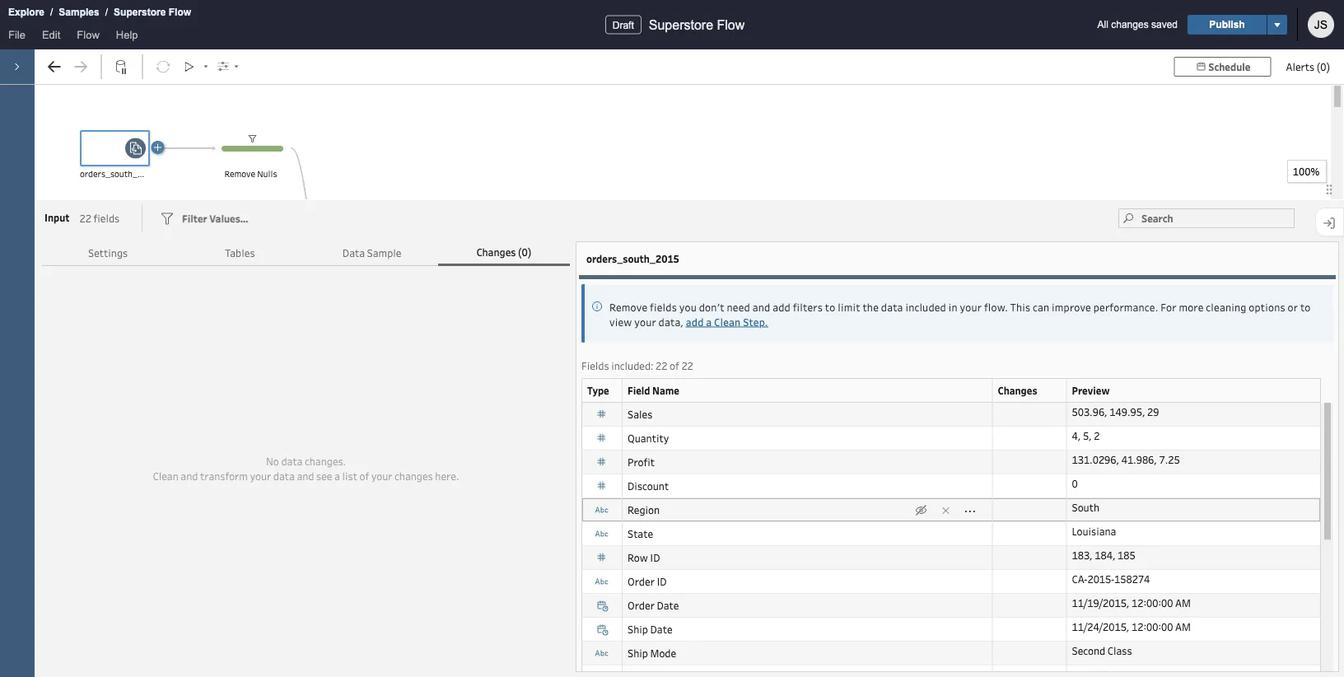 Task type: locate. For each thing, give the bounding box(es) containing it.
your right list
[[371, 469, 393, 483]]

12:00:00 down 158274
[[1132, 596, 1173, 609]]

0 horizontal spatial flow
[[77, 28, 100, 41]]

9 row from the top
[[582, 593, 1321, 618]]

in
[[949, 300, 958, 314]]

changes
[[1111, 19, 1149, 30], [395, 469, 433, 483]]

ship date
[[628, 622, 673, 636]]

to left limit on the right top
[[825, 300, 836, 314]]

sample
[[367, 246, 402, 260]]

1 vertical spatial am
[[1176, 620, 1191, 633]]

fields
[[93, 211, 120, 225], [650, 300, 677, 314]]

0 vertical spatial order
[[628, 574, 655, 588]]

add
[[773, 300, 791, 314], [686, 315, 704, 329]]

am
[[1176, 596, 1191, 609], [1176, 620, 1191, 633]]

185
[[1118, 548, 1136, 562]]

0 horizontal spatial a
[[334, 469, 340, 483]]

22
[[79, 211, 91, 225], [656, 359, 668, 373], [682, 359, 693, 373]]

2 to from the left
[[1301, 300, 1311, 314]]

1 horizontal spatial orders_south_2015
[[587, 252, 679, 265]]

publish
[[1210, 19, 1245, 30]]

id right row
[[650, 551, 660, 564]]

503.96, 149.95, 29
[[1072, 405, 1159, 418]]

saved
[[1152, 19, 1178, 30]]

tables
[[225, 246, 255, 260]]

and left see
[[297, 469, 314, 483]]

0 vertical spatial add
[[773, 300, 791, 314]]

1 12:00:00 from the top
[[1132, 596, 1173, 609]]

0 horizontal spatial changes
[[476, 245, 516, 259]]

class
[[1108, 644, 1132, 657]]

4, 5, 2
[[1072, 429, 1100, 442]]

options
[[1249, 300, 1286, 314]]

date
[[657, 598, 679, 612], [650, 622, 673, 636]]

1 horizontal spatial changes
[[1111, 19, 1149, 30]]

to right or
[[1301, 300, 1311, 314]]

data right 'the'
[[881, 300, 903, 314]]

2 12:00:00 from the top
[[1132, 620, 1173, 633]]

1 am from the top
[[1176, 596, 1191, 609]]

12:00:00 down "11/19/2015, 12:00:00 am"
[[1132, 620, 1173, 633]]

1 horizontal spatial changes
[[998, 384, 1038, 397]]

field name
[[628, 384, 680, 397]]

can
[[1033, 300, 1050, 314]]

sales
[[628, 407, 653, 421]]

improve
[[1052, 300, 1091, 314]]

0 horizontal spatial /
[[50, 7, 53, 18]]

0 horizontal spatial changes
[[395, 469, 433, 483]]

2 order from the top
[[628, 598, 655, 612]]

8 row from the top
[[582, 569, 1321, 594]]

22 up name
[[656, 359, 668, 373]]

row containing 11/24/2015, 12:00:00 am
[[582, 617, 1321, 642]]

date up mode at bottom
[[650, 622, 673, 636]]

(0) for alerts (0)
[[1317, 60, 1330, 73]]

add left filters
[[773, 300, 791, 314]]

(0)
[[1317, 60, 1330, 73], [518, 245, 532, 259]]

0 horizontal spatial remove
[[224, 168, 255, 180]]

to inside 'this can improve performance. for more cleaning options or to view your data,'
[[1301, 300, 1311, 314]]

1 vertical spatial date
[[650, 622, 673, 636]]

ship for ship date
[[628, 622, 648, 636]]

1 vertical spatial changes
[[395, 469, 433, 483]]

am for 11/24/2015, 12:00:00 am
[[1176, 620, 1191, 633]]

remove left nulls
[[224, 168, 255, 180]]

2 vertical spatial data
[[273, 469, 295, 483]]

this
[[1011, 300, 1031, 314]]

am up 11/24/2015, 12:00:00 am
[[1176, 596, 1191, 609]]

and
[[753, 300, 771, 314], [181, 469, 198, 483], [297, 469, 314, 483]]

of up name
[[670, 359, 679, 373]]

12:00:00 for 11/24/2015,
[[1132, 620, 1173, 633]]

info image
[[591, 301, 603, 312]]

4 row from the top
[[582, 474, 1321, 498]]

clean
[[714, 315, 741, 329], [153, 469, 179, 483]]

row containing 0
[[582, 474, 1321, 498]]

0 horizontal spatial and
[[181, 469, 198, 483]]

1 vertical spatial (0)
[[518, 245, 532, 259]]

order
[[628, 574, 655, 588], [628, 598, 655, 612]]

fields up the data, on the top of page
[[650, 300, 677, 314]]

row group
[[582, 402, 1321, 677]]

changes left here.
[[395, 469, 433, 483]]

2 horizontal spatial flow
[[717, 17, 745, 32]]

0 horizontal spatial add
[[686, 315, 704, 329]]

preview
[[1072, 384, 1110, 397]]

field
[[628, 384, 650, 397]]

flow
[[169, 7, 191, 18], [717, 17, 745, 32], [77, 28, 100, 41]]

10 row from the top
[[582, 617, 1321, 642]]

2 row from the top
[[582, 426, 1321, 451]]

1 vertical spatial order
[[628, 598, 655, 612]]

add down you
[[686, 315, 704, 329]]

row containing 131.0296, 41.986, 7.25
[[582, 450, 1321, 474]]

0 vertical spatial changes
[[1111, 19, 1149, 30]]

ship left mode at bottom
[[628, 646, 648, 660]]

1 vertical spatial remove
[[610, 300, 648, 314]]

1 horizontal spatial superstore
[[649, 17, 713, 32]]

order down order id
[[628, 598, 655, 612]]

order down row id
[[628, 574, 655, 588]]

id for row id
[[650, 551, 660, 564]]

clean left the transform
[[153, 469, 179, 483]]

1 horizontal spatial add
[[773, 300, 791, 314]]

explore link
[[7, 4, 45, 21]]

superstore flow
[[649, 17, 745, 32]]

1 horizontal spatial of
[[670, 359, 679, 373]]

add a clean step.
[[686, 315, 768, 329]]

view
[[610, 315, 632, 329]]

ship up ship mode
[[628, 622, 648, 636]]

data
[[343, 246, 365, 260]]

12 row from the top
[[582, 665, 1321, 677]]

row group containing 503.96, 149.95, 29
[[582, 402, 1321, 677]]

1 vertical spatial add
[[686, 315, 704, 329]]

2015-
[[1088, 572, 1115, 586]]

1 vertical spatial a
[[334, 469, 340, 483]]

order for order date
[[628, 598, 655, 612]]

7 row from the top
[[582, 545, 1321, 570]]

id
[[650, 551, 660, 564], [657, 574, 667, 588]]

1 row from the top
[[582, 402, 1321, 427]]

0 vertical spatial of
[[670, 359, 679, 373]]

edit button
[[34, 25, 69, 49]]

1 vertical spatial fields
[[650, 300, 677, 314]]

date for ship date
[[650, 622, 673, 636]]

0 horizontal spatial orders_south_2015
[[80, 168, 157, 180]]

edit
[[42, 28, 60, 41]]

order date
[[628, 598, 679, 612]]

changes
[[476, 245, 516, 259], [998, 384, 1038, 397]]

0 vertical spatial orders_south_2015
[[80, 168, 157, 180]]

1 vertical spatial id
[[657, 574, 667, 588]]

id up order date
[[657, 574, 667, 588]]

a down don't
[[706, 315, 712, 329]]

1 horizontal spatial remove
[[610, 300, 648, 314]]

and up step.
[[753, 300, 771, 314]]

quantity
[[628, 431, 669, 445]]

503.96,
[[1072, 405, 1108, 418]]

flow.
[[984, 300, 1008, 314]]

included
[[906, 300, 946, 314]]

and left the transform
[[181, 469, 198, 483]]

remove up view
[[610, 300, 648, 314]]

0 vertical spatial remove
[[224, 168, 255, 180]]

11/19/2015,
[[1072, 596, 1130, 609]]

clean down 'need'
[[714, 315, 741, 329]]

1 horizontal spatial (0)
[[1317, 60, 1330, 73]]

1 ship from the top
[[628, 622, 648, 636]]

1 vertical spatial 12:00:00
[[1132, 620, 1173, 633]]

second
[[1072, 644, 1106, 657]]

of right list
[[360, 469, 369, 483]]

0 horizontal spatial (0)
[[518, 245, 532, 259]]

data down no
[[273, 469, 295, 483]]

1 / from the left
[[50, 7, 53, 18]]

grid
[[582, 378, 1334, 677]]

0 vertical spatial data
[[881, 300, 903, 314]]

alerts (0)
[[1286, 60, 1330, 73]]

11 row from the top
[[582, 641, 1321, 666]]

don't
[[699, 300, 725, 314]]

0 horizontal spatial of
[[360, 469, 369, 483]]

0 vertical spatial date
[[657, 598, 679, 612]]

22 down the data, on the top of page
[[682, 359, 693, 373]]

1 vertical spatial of
[[360, 469, 369, 483]]

date up ship date
[[657, 598, 679, 612]]

0 vertical spatial ship
[[628, 622, 648, 636]]

a
[[706, 315, 712, 329], [334, 469, 340, 483]]

1 vertical spatial clean
[[153, 469, 179, 483]]

2 horizontal spatial and
[[753, 300, 771, 314]]

/ right samples
[[105, 7, 108, 18]]

orders_south_2015 up 22 fields
[[80, 168, 157, 180]]

0 horizontal spatial to
[[825, 300, 836, 314]]

1 vertical spatial changes
[[998, 384, 1038, 397]]

data
[[881, 300, 903, 314], [281, 455, 303, 468], [273, 469, 295, 483]]

12:00:00 for 11/19/2015,
[[1132, 596, 1173, 609]]

1 horizontal spatial fields
[[650, 300, 677, 314]]

0 vertical spatial 12:00:00
[[1132, 596, 1173, 609]]

row
[[582, 402, 1321, 427], [582, 426, 1321, 451], [582, 450, 1321, 474], [582, 474, 1321, 498], [582, 497, 1321, 522], [582, 521, 1321, 546], [582, 545, 1321, 570], [582, 569, 1321, 594], [582, 593, 1321, 618], [582, 617, 1321, 642], [582, 641, 1321, 666], [582, 665, 1321, 677]]

a inside no data changes. clean and transform your data and see a list of your changes here.
[[334, 469, 340, 483]]

0 vertical spatial id
[[650, 551, 660, 564]]

superstore up help
[[114, 7, 166, 18]]

row containing south
[[582, 497, 1321, 522]]

2 ship from the top
[[628, 646, 648, 660]]

grid containing 503.96, 149.95, 29
[[582, 378, 1334, 677]]

0 vertical spatial fields
[[93, 211, 120, 225]]

0 vertical spatial clean
[[714, 315, 741, 329]]

louisiana
[[1072, 524, 1117, 538]]

0 vertical spatial am
[[1176, 596, 1191, 609]]

superstore
[[114, 7, 166, 18], [649, 17, 713, 32]]

region
[[628, 503, 660, 516]]

alerts
[[1286, 60, 1315, 73]]

22 right the input
[[79, 211, 91, 225]]

id for order id
[[657, 574, 667, 588]]

0 vertical spatial changes
[[476, 245, 516, 259]]

0 horizontal spatial fields
[[93, 211, 120, 225]]

1 order from the top
[[628, 574, 655, 588]]

remove for remove nulls
[[224, 168, 255, 180]]

2 am from the top
[[1176, 620, 1191, 633]]

am for 11/19/2015, 12:00:00 am
[[1176, 596, 1191, 609]]

your right view
[[635, 315, 656, 329]]

3 row from the top
[[582, 450, 1321, 474]]

fields for remove
[[650, 300, 677, 314]]

orders_south_2015 up the "info" image
[[587, 252, 679, 265]]

1 horizontal spatial to
[[1301, 300, 1311, 314]]

of
[[670, 359, 679, 373], [360, 469, 369, 483]]

6 row from the top
[[582, 521, 1321, 546]]

1 horizontal spatial /
[[105, 7, 108, 18]]

am down "11/19/2015, 12:00:00 am"
[[1176, 620, 1191, 633]]

date for order date
[[657, 598, 679, 612]]

a left list
[[334, 469, 340, 483]]

changes right all
[[1111, 19, 1149, 30]]

publish button
[[1188, 15, 1267, 35]]

flow button
[[69, 25, 108, 49]]

/ up edit
[[50, 7, 53, 18]]

state
[[628, 527, 653, 540]]

0 horizontal spatial clean
[[153, 469, 179, 483]]

12:00:00
[[1132, 596, 1173, 609], [1132, 620, 1173, 633]]

row containing 503.96, 149.95, 29
[[582, 402, 1321, 427]]

5 row from the top
[[582, 497, 1321, 522]]

1 vertical spatial ship
[[628, 646, 648, 660]]

row containing 183, 184, 185
[[582, 545, 1321, 570]]

superstore right "draft"
[[649, 17, 713, 32]]

11/24/2015,
[[1072, 620, 1130, 633]]

0 vertical spatial (0)
[[1317, 60, 1330, 73]]

orders_south_2015
[[80, 168, 157, 180], [587, 252, 679, 265]]

fields up settings
[[93, 211, 120, 225]]

1 horizontal spatial clean
[[714, 315, 741, 329]]

data right no
[[281, 455, 303, 468]]

0 vertical spatial a
[[706, 315, 712, 329]]



Task type: vqa. For each thing, say whether or not it's contained in the screenshot.
orders_south_2015
yes



Task type: describe. For each thing, give the bounding box(es) containing it.
explore
[[8, 7, 44, 18]]

list
[[342, 469, 357, 483]]

row containing louisiana
[[582, 521, 1321, 546]]

performance.
[[1094, 300, 1159, 314]]

or
[[1288, 300, 1298, 314]]

remove for remove fields you don't need and add filters to limit the data included in your flow.
[[610, 300, 648, 314]]

0 horizontal spatial 22
[[79, 211, 91, 225]]

file
[[8, 28, 25, 41]]

2 / from the left
[[105, 7, 108, 18]]

131.0296,
[[1072, 453, 1120, 466]]

your inside 'this can improve performance. for more cleaning options or to view your data,'
[[635, 315, 656, 329]]

1 vertical spatial orders_south_2015
[[587, 252, 679, 265]]

all changes saved
[[1098, 19, 1178, 30]]

type
[[587, 384, 609, 397]]

superstore flow link
[[113, 4, 192, 21]]

this can improve performance. for more cleaning options or to view your data,
[[610, 300, 1311, 329]]

fields
[[582, 359, 609, 373]]

ship for ship mode
[[628, 646, 648, 660]]

2 horizontal spatial 22
[[682, 359, 693, 373]]

changes (0)
[[476, 245, 532, 259]]

183,
[[1072, 548, 1093, 562]]

schedule
[[1209, 60, 1251, 73]]

22 fields
[[79, 211, 120, 225]]

second class
[[1072, 644, 1132, 657]]

4,
[[1072, 429, 1081, 442]]

need
[[727, 300, 750, 314]]

row containing 4, 5, 2
[[582, 426, 1321, 451]]

fields for 22
[[93, 211, 120, 225]]

your right in
[[960, 300, 982, 314]]

cleaning
[[1206, 300, 1247, 314]]

7.25
[[1159, 453, 1180, 466]]

here.
[[435, 469, 459, 483]]

0 horizontal spatial superstore
[[114, 7, 166, 18]]

1 horizontal spatial and
[[297, 469, 314, 483]]

clean inside no data changes. clean and transform your data and see a list of your changes here.
[[153, 469, 179, 483]]

remove nulls
[[224, 168, 277, 180]]

more
[[1179, 300, 1204, 314]]

29
[[1148, 405, 1159, 418]]

ship mode
[[628, 646, 676, 660]]

profit
[[628, 455, 655, 469]]

row id
[[628, 551, 660, 564]]

changes for changes
[[998, 384, 1038, 397]]

file button
[[0, 25, 34, 49]]

samples link
[[58, 4, 100, 21]]

help
[[116, 28, 138, 41]]

all
[[1098, 19, 1109, 30]]

158274
[[1115, 572, 1150, 586]]

1 horizontal spatial flow
[[169, 7, 191, 18]]

no data changes. clean and transform your data and see a list of your changes here.
[[153, 455, 459, 483]]

nulls
[[257, 168, 277, 180]]

changes.
[[305, 455, 346, 468]]

see
[[316, 469, 332, 483]]

explore / samples / superstore flow
[[8, 7, 191, 18]]

5,
[[1083, 429, 1092, 442]]

the
[[863, 300, 879, 314]]

of inside no data changes. clean and transform your data and see a list of your changes here.
[[360, 469, 369, 483]]

0
[[1072, 476, 1078, 490]]

2
[[1094, 429, 1100, 442]]

1 horizontal spatial a
[[706, 315, 712, 329]]

mode
[[650, 646, 676, 660]]

ca-2015-158274
[[1072, 572, 1150, 586]]

row containing 11/19/2015, 12:00:00 am
[[582, 593, 1321, 618]]

Search text field
[[1119, 208, 1295, 228]]

changes for changes (0)
[[476, 245, 516, 259]]

row
[[628, 551, 648, 564]]

(0) for changes (0)
[[518, 245, 532, 259]]

draft
[[613, 19, 634, 30]]

data,
[[659, 315, 684, 329]]

step.
[[743, 315, 768, 329]]

1 vertical spatial data
[[281, 455, 303, 468]]

ca-
[[1072, 572, 1088, 586]]

11/19/2015, 12:00:00 am
[[1072, 596, 1191, 609]]

name
[[652, 384, 680, 397]]

11/24/2015, 12:00:00 am
[[1072, 620, 1191, 633]]

transform
[[200, 469, 248, 483]]

1 to from the left
[[825, 300, 836, 314]]

184,
[[1095, 548, 1116, 562]]

for
[[1161, 300, 1177, 314]]

schedule button
[[1174, 57, 1271, 77]]

order for order id
[[628, 574, 655, 588]]

149.95,
[[1110, 405, 1145, 418]]

1 horizontal spatial 22
[[656, 359, 668, 373]]

your down no
[[250, 469, 271, 483]]

183, 184, 185
[[1072, 548, 1136, 562]]

you
[[679, 300, 697, 314]]

131.0296, 41.986, 7.25
[[1072, 453, 1180, 466]]

js
[[1315, 18, 1328, 31]]

41.986,
[[1122, 453, 1157, 466]]

changes inside no data changes. clean and transform your data and see a list of your changes here.
[[395, 469, 433, 483]]

filters
[[793, 300, 823, 314]]

input
[[44, 211, 70, 224]]

row containing ca-2015-158274
[[582, 569, 1321, 594]]

remove fields you don't need and add filters to limit the data included in your flow.
[[610, 300, 1011, 314]]

included:
[[611, 359, 654, 373]]

row containing second class
[[582, 641, 1321, 666]]

no
[[266, 455, 279, 468]]

fields included: 22 of 22
[[582, 359, 693, 373]]

samples
[[59, 7, 99, 18]]

flow inside popup button
[[77, 28, 100, 41]]

order id
[[628, 574, 667, 588]]

discount
[[628, 479, 669, 493]]

south
[[1072, 500, 1100, 514]]



